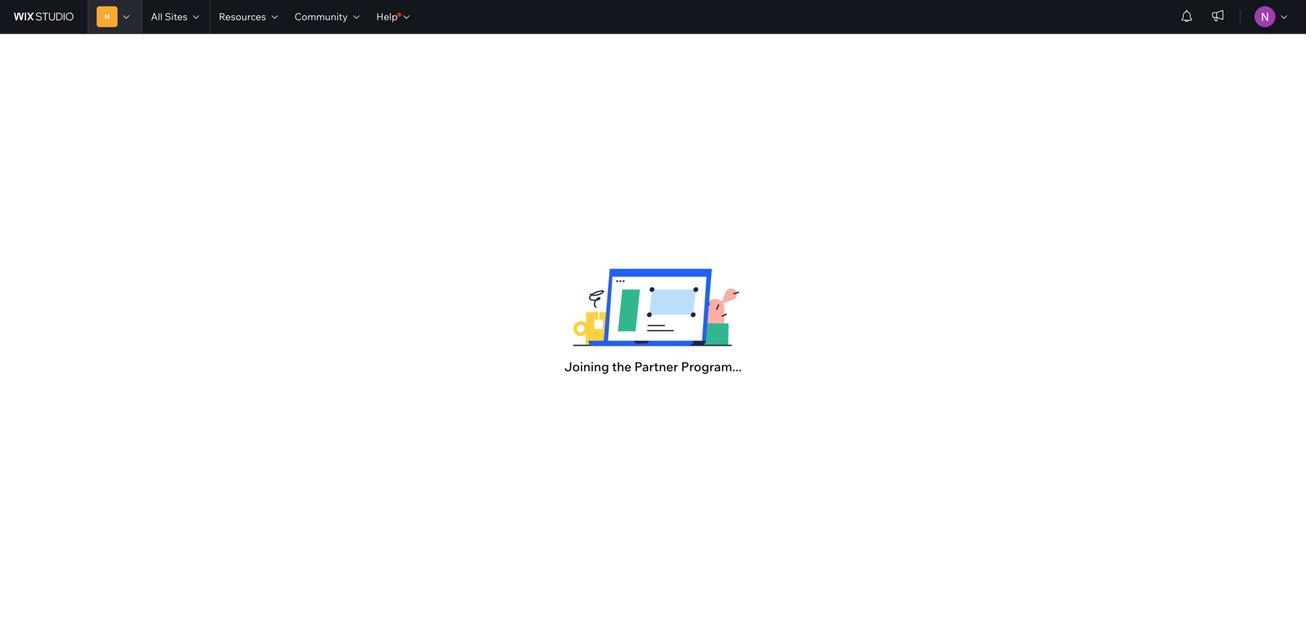 Task type: locate. For each thing, give the bounding box(es) containing it.
all sites
[[151, 10, 188, 23]]

joining the partner program...
[[565, 359, 742, 374]]

resources
[[219, 10, 266, 23]]

all
[[151, 10, 163, 23]]

list
[[316, 184, 1167, 338]]

help
[[376, 10, 398, 23]]

the
[[612, 359, 632, 374]]

community
[[295, 10, 348, 23]]



Task type: describe. For each thing, give the bounding box(es) containing it.
program...
[[681, 359, 742, 374]]

help button
[[368, 0, 418, 33]]

n
[[104, 12, 110, 21]]

partner
[[635, 359, 679, 374]]

sites
[[165, 10, 188, 23]]

joining
[[565, 359, 610, 374]]

n button
[[88, 0, 142, 33]]



Task type: vqa. For each thing, say whether or not it's contained in the screenshot.
list
yes



